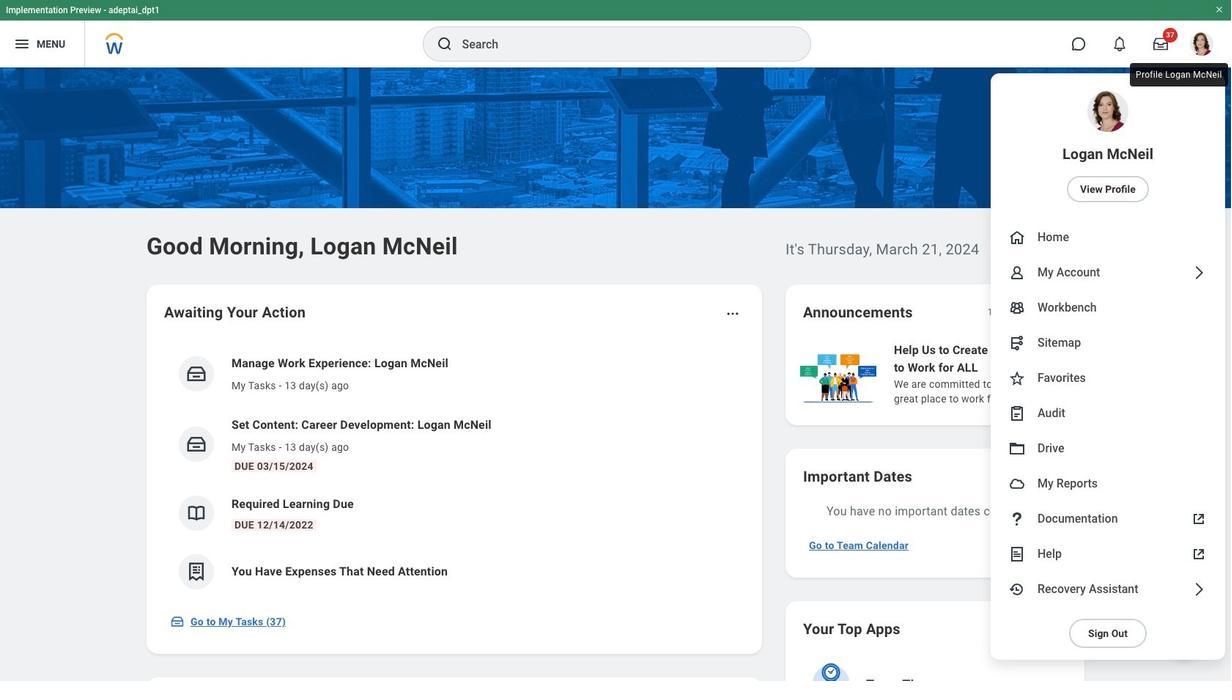 Task type: describe. For each thing, give the bounding box(es) containing it.
inbox image
[[170, 614, 185, 629]]

chevron right image
[[1191, 264, 1208, 282]]

Search Workday  search field
[[462, 28, 780, 60]]

9 menu item from the top
[[991, 466, 1226, 501]]

inbox large image
[[1154, 37, 1169, 51]]

document image
[[1009, 545, 1026, 563]]

0 horizontal spatial list
[[164, 343, 745, 601]]

3 menu item from the top
[[991, 255, 1226, 290]]

2 menu item from the top
[[991, 220, 1226, 255]]

related actions image
[[726, 306, 740, 321]]

avatar image
[[1009, 475, 1026, 493]]

8 menu item from the top
[[991, 431, 1226, 466]]

chevron left small image
[[1022, 305, 1037, 320]]

ext link image
[[1191, 545, 1208, 563]]

6 menu item from the top
[[991, 361, 1226, 396]]

endpoints image
[[1009, 334, 1026, 352]]

user image
[[1009, 264, 1026, 282]]

1 horizontal spatial list
[[798, 340, 1232, 408]]

folder open image
[[1009, 440, 1026, 457]]

10 menu item from the top
[[991, 501, 1226, 537]]

chevron right small image
[[1048, 305, 1063, 320]]

dashboard expenses image
[[185, 561, 207, 583]]

close environment banner image
[[1216, 5, 1224, 14]]

x image
[[1199, 520, 1210, 531]]

justify image
[[13, 35, 31, 53]]

4 menu item from the top
[[991, 290, 1226, 326]]



Task type: locate. For each thing, give the bounding box(es) containing it.
search image
[[436, 35, 453, 53]]

7 menu item from the top
[[991, 396, 1226, 431]]

question image
[[1009, 510, 1026, 528]]

status
[[988, 306, 1012, 318]]

1 inbox image from the top
[[185, 363, 207, 385]]

menu item
[[991, 73, 1226, 220], [991, 220, 1226, 255], [991, 255, 1226, 290], [991, 290, 1226, 326], [991, 326, 1226, 361], [991, 361, 1226, 396], [991, 396, 1226, 431], [991, 431, 1226, 466], [991, 466, 1226, 501], [991, 501, 1226, 537], [991, 537, 1226, 572]]

ext link image
[[1191, 510, 1208, 528]]

paste image
[[1009, 405, 1026, 422]]

banner
[[0, 0, 1232, 660]]

contact card matrix manager image
[[1009, 299, 1026, 317]]

0 vertical spatial inbox image
[[185, 363, 207, 385]]

2 inbox image from the top
[[185, 433, 207, 455]]

notifications large image
[[1113, 37, 1128, 51]]

menu
[[991, 73, 1226, 660]]

book open image
[[185, 502, 207, 524]]

logan mcneil image
[[1191, 32, 1214, 56]]

1 menu item from the top
[[991, 73, 1226, 220]]

tooltip
[[1128, 60, 1231, 89]]

5 menu item from the top
[[991, 326, 1226, 361]]

home image
[[1009, 229, 1026, 246]]

inbox image
[[185, 363, 207, 385], [185, 433, 207, 455]]

1 vertical spatial inbox image
[[185, 433, 207, 455]]

main content
[[0, 67, 1232, 681]]

list
[[798, 340, 1232, 408], [164, 343, 745, 601]]

11 menu item from the top
[[991, 537, 1226, 572]]

star image
[[1009, 370, 1026, 387]]



Task type: vqa. For each thing, say whether or not it's contained in the screenshot.
Profile Logan McNeil icon
no



